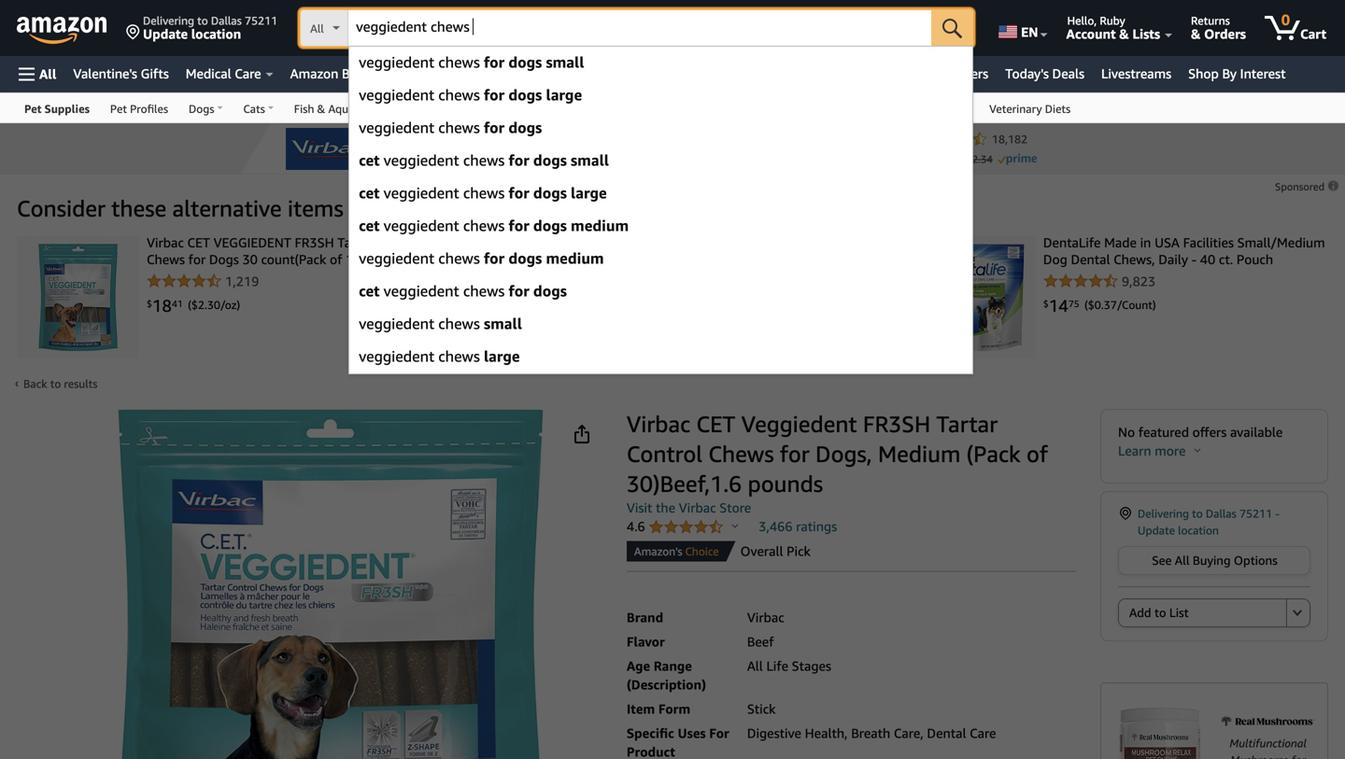 Task type: describe. For each thing, give the bounding box(es) containing it.
count(pack
[[261, 252, 327, 267]]

tartar for (pack
[[937, 411, 998, 438]]

medical care link
[[177, 61, 282, 87]]

livestreams
[[1102, 66, 1172, 81]]

cet for cet veggiedent chews for dogs small
[[359, 151, 380, 169]]

ct.
[[1220, 252, 1234, 267]]

virbac cet veggiedent fr3sh tartar control chews for dogs, small, beef, 1.1 pounds image
[[473, 244, 580, 351]]

cet for 30
[[187, 235, 210, 250]]

3,466 ratings link
[[759, 519, 838, 535]]

pounds inside "virbac cet veggiedent fr3sh tartar control chews for dogs, medium (pack of 30)beef,1.6 pounds visit the virbac store"
[[748, 471, 823, 498]]

chews for medium
[[709, 441, 774, 468]]

Add to List radio
[[1119, 599, 1287, 628]]

virbac for medium
[[627, 411, 691, 438]]

prime video link
[[523, 61, 611, 87]]

delivering for location
[[143, 14, 194, 27]]

9,823 link
[[1044, 272, 1329, 291]]

dogs inside navigation navigation
[[189, 102, 214, 115]]

0 horizontal spatial dental
[[927, 726, 967, 741]]

pet for pet supplies
[[24, 102, 42, 115]]

dogs, for small,
[[658, 252, 691, 267]]

delivering to dallas 75211 - update location link
[[1119, 506, 1311, 539]]

veggiedent chews for dogs large
[[359, 86, 582, 104]]

the
[[656, 500, 676, 516]]

virbac cet veggiedent fr3sh tartar control chews for dogs 30 count(pack of 1), beef, 8 oz image
[[24, 244, 132, 351]]

virbac cet veggiedent fr3sh tartar control chews for dogs 30 count(pack of 1), beef, 8 oz link
[[147, 235, 432, 269]]

back
[[23, 378, 47, 391]]

1,219
[[225, 274, 259, 289]]

for up veggiedent chews for dogs large
[[484, 53, 505, 71]]

veggiedent for medium
[[742, 411, 858, 438]]

care,
[[894, 726, 924, 741]]

delivering for update
[[1138, 507, 1190, 521]]

($0.37/count)
[[1085, 299, 1157, 312]]

facilities
[[1184, 235, 1235, 250]]

today's
[[1006, 66, 1049, 81]]

fish & aquatics
[[294, 102, 372, 115]]

0 vertical spatial large
[[546, 86, 582, 104]]

hello, ruby
[[1068, 14, 1126, 27]]

options
[[1235, 554, 1278, 568]]

dogs inside virbac cet veggiedent fr3sh tartar control chews for dogs 30 count(pack of 1), beef, 8 oz
[[209, 252, 239, 267]]

back to results link
[[23, 378, 98, 391]]

$ for 18
[[147, 299, 152, 309]]

for down cet veggiedent chews for dogs medium at the top of the page
[[484, 250, 505, 267]]

pick
[[787, 544, 811, 559]]

& for fish
[[317, 102, 326, 115]]

virbac cet veggiedent fr3sh tartar control chews for dogs 30 count(pack of 1), beef, 8 oz
[[147, 235, 422, 267]]

chews for 30
[[147, 252, 185, 267]]

none submit inside all search box
[[932, 9, 974, 47]]

($2.30/oz)
[[188, 299, 240, 312]]

valentine's gifts link
[[65, 61, 177, 87]]

interest
[[1241, 66, 1286, 81]]

returns & orders
[[1192, 14, 1247, 42]]

for down veggiedent chews for dogs medium
[[509, 282, 530, 300]]

health,
[[805, 726, 848, 741]]

cet for cet veggiedent chews for dogs
[[359, 282, 380, 300]]

all right 'see'
[[1176, 554, 1190, 568]]

0 vertical spatial small
[[546, 53, 585, 71]]

veggiedent chews for dogs small
[[359, 53, 585, 71]]

add to list
[[1130, 606, 1189, 621]]

control for pounds
[[815, 235, 860, 250]]

to for delivering to dallas 75211 update location
[[197, 14, 208, 27]]

control for 1),
[[377, 235, 421, 250]]

veggiedent chews for dogs medium
[[359, 250, 604, 267]]

no featured offers available learn more
[[1119, 425, 1283, 459]]

best sellers link
[[912, 61, 997, 87]]

for inside "virbac cet veggiedent fr3sh tartar control chews for dogs, small, beef, 1.1 pounds"
[[637, 252, 654, 267]]

all button
[[10, 56, 65, 93]]

age range (description)
[[627, 659, 707, 693]]

these
[[111, 195, 167, 222]]

ratings
[[796, 519, 838, 535]]

chews down cet veggiedent chews for dogs small at the left
[[463, 184, 505, 202]]

$ 14 75 ($0.37/count)
[[1044, 296, 1157, 316]]

chews up veggiedent chews for dogs
[[439, 86, 480, 104]]

prime video
[[531, 66, 603, 81]]

veterinary
[[990, 102, 1043, 115]]

tartar for count(pack
[[338, 235, 373, 250]]

deals
[[1053, 66, 1085, 81]]

dallas for update
[[1206, 507, 1237, 521]]

for down the cet veggiedent chews for dogs large at left top
[[509, 217, 530, 235]]

fr3sh for small,
[[733, 235, 773, 250]]

41
[[172, 299, 183, 309]]

cet veggiedent chews for dogs
[[359, 282, 567, 300]]

medical care
[[186, 66, 261, 81]]

specific
[[627, 726, 675, 741]]

sponsored
[[1276, 181, 1328, 193]]

to for add to list
[[1155, 606, 1167, 621]]

& for returns
[[1192, 26, 1201, 42]]

chews down the veggiedent chews small at left top
[[439, 348, 480, 365]]

cats
[[243, 102, 265, 115]]

pouch
[[1237, 252, 1274, 267]]

beef, inside "virbac cet veggiedent fr3sh tartar control chews for dogs, small, beef, 1.1 pounds"
[[734, 252, 764, 267]]

‹
[[15, 377, 19, 390]]

amazon basics
[[290, 66, 378, 81]]

veggiedent for small,
[[662, 235, 730, 250]]

cet for medium
[[697, 411, 736, 438]]

sponsored link
[[1276, 178, 1341, 196]]

beef
[[748, 634, 774, 650]]

30
[[242, 252, 258, 267]]

learn
[[1119, 443, 1152, 459]]

veterinary diets
[[990, 102, 1071, 115]]

pet for pet profiles
[[110, 102, 127, 115]]

small/medium
[[1238, 235, 1326, 250]]

list
[[1170, 606, 1189, 621]]

dentalife made in usa facilities small/medium dog dental chews, daily - 40 ct. pouch link
[[1044, 235, 1329, 269]]

orders
[[1205, 26, 1247, 42]]

leave feedback on sponsored ad element
[[1276, 181, 1341, 193]]

chews down cet veggiedent chews for dogs
[[439, 315, 480, 333]]

gifts
[[141, 66, 169, 81]]

shop by interest
[[1189, 66, 1286, 81]]

add to list option group
[[1119, 599, 1311, 628]]

virbac cet veggiedent fr3sh tartar control chews for dogs, small, beef, 1.1 pounds
[[595, 235, 860, 267]]

of for (pack
[[1027, 441, 1048, 468]]

lists
[[1133, 26, 1161, 42]]

cet for cet veggiedent chews for dogs medium
[[359, 217, 380, 235]]

dental inside dentalife made in usa facilities small/medium dog dental chews, daily - 40 ct. pouch
[[1071, 252, 1111, 267]]

1 horizontal spatial care
[[970, 726, 997, 741]]

care inside navigation navigation
[[235, 66, 261, 81]]

today's deals link
[[997, 61, 1094, 87]]

buying
[[1193, 554, 1231, 568]]

choice
[[686, 545, 719, 558]]

digestive
[[748, 726, 802, 741]]

for inside virbac cet veggiedent fr3sh tartar control chews for dogs 30 count(pack of 1), beef, 8 oz
[[188, 252, 206, 267]]

pounds inside "virbac cet veggiedent fr3sh tartar control chews for dogs, small, beef, 1.1 pounds"
[[789, 252, 833, 267]]

all inside search box
[[310, 22, 324, 35]]

amazon
[[290, 66, 339, 81]]

dogs, for medium
[[816, 441, 873, 468]]

items
[[288, 195, 344, 222]]

& for account
[[1120, 26, 1130, 42]]

0
[[1282, 11, 1291, 29]]

account
[[1067, 26, 1116, 42]]

made
[[1105, 235, 1137, 250]]

fish
[[294, 102, 314, 115]]

veterinary diets link
[[980, 93, 1082, 122]]

cet veggiedent chews for dogs large
[[359, 184, 607, 202]]

chews down veggiedent chews for dogs large
[[439, 119, 480, 136]]

consider these alternative items
[[17, 195, 344, 222]]

fish & aquatics link
[[284, 93, 390, 122]]

beef, inside virbac cet veggiedent fr3sh tartar control chews for dogs 30 count(pack of 1), beef, 8 oz
[[364, 252, 394, 267]]

valentine's
[[73, 66, 137, 81]]

of for count(pack
[[330, 252, 342, 267]]

account & lists
[[1067, 26, 1161, 42]]

overall pick
[[741, 544, 811, 559]]



Task type: locate. For each thing, give the bounding box(es) containing it.
product
[[627, 745, 676, 760]]

1 horizontal spatial veggiedent
[[742, 411, 858, 438]]

cet
[[359, 151, 380, 169], [359, 184, 380, 202], [359, 217, 380, 235], [359, 282, 380, 300]]

1 horizontal spatial tartar
[[776, 235, 812, 250]]

location inside delivering to dallas 75211 update location
[[191, 26, 241, 42]]

0 horizontal spatial care
[[235, 66, 261, 81]]

dogs down medical
[[189, 102, 214, 115]]

to right back
[[50, 378, 61, 391]]

0 horizontal spatial veggiedent
[[662, 235, 730, 250]]

en
[[1022, 24, 1039, 40]]

$ inside $ 18 41 ($2.30/oz)
[[147, 299, 152, 309]]

chews inside "virbac cet veggiedent fr3sh tartar control chews for dogs, small, beef, 1.1 pounds"
[[595, 252, 634, 267]]

$ 18 41 ($2.30/oz)
[[147, 296, 240, 316]]

of left 1),
[[330, 252, 342, 267]]

dental down dentalife
[[1071, 252, 1111, 267]]

control inside "virbac cet veggiedent fr3sh tartar control chews for dogs, medium (pack of 30)beef,1.6 pounds visit the virbac store"
[[627, 441, 703, 468]]

0 horizontal spatial -
[[1192, 252, 1197, 267]]

dallas up medical care
[[211, 14, 242, 27]]

1 vertical spatial care
[[970, 726, 997, 741]]

fr3sh for medium
[[863, 411, 931, 438]]

all inside button
[[39, 66, 56, 82]]

pet left profiles
[[110, 102, 127, 115]]

0 vertical spatial dallas
[[211, 14, 242, 27]]

update inside the delivering to dallas 75211 - update location
[[1138, 524, 1176, 537]]

0 horizontal spatial dogs,
[[658, 252, 691, 267]]

1 vertical spatial large
[[571, 184, 607, 202]]

dogs, inside "virbac cet veggiedent fr3sh tartar control chews for dogs, small, beef, 1.1 pounds"
[[658, 252, 691, 267]]

for up 3,466 ratings link
[[780, 441, 810, 468]]

1 vertical spatial pounds
[[748, 471, 823, 498]]

0 vertical spatial of
[[330, 252, 342, 267]]

cet inside "virbac cet veggiedent fr3sh tartar control chews for dogs, small, beef, 1.1 pounds"
[[636, 235, 659, 250]]

1 horizontal spatial dogs,
[[816, 441, 873, 468]]

None radio
[[1287, 599, 1311, 628]]

virbac inside "virbac cet veggiedent fr3sh tartar control chews for dogs, small, beef, 1.1 pounds"
[[595, 235, 633, 250]]

1 horizontal spatial -
[[1276, 507, 1280, 521]]

2 $ from the left
[[1044, 299, 1049, 309]]

0 vertical spatial pounds
[[789, 252, 833, 267]]

to left list
[[1155, 606, 1167, 621]]

dental
[[1071, 252, 1111, 267], [927, 726, 967, 741]]

1 vertical spatial location
[[1179, 524, 1220, 537]]

1 horizontal spatial location
[[1179, 524, 1220, 537]]

75211 for -
[[1240, 507, 1273, 521]]

fr3sh up medium
[[863, 411, 931, 438]]

fr3sh inside "virbac cet veggiedent fr3sh tartar control chews for dogs, medium (pack of 30)beef,1.6 pounds visit the virbac store"
[[863, 411, 931, 438]]

tartar
[[338, 235, 373, 250], [776, 235, 812, 250], [937, 411, 998, 438]]

cet down 1),
[[359, 282, 380, 300]]

1 cet from the top
[[359, 151, 380, 169]]

1 horizontal spatial pet
[[110, 102, 127, 115]]

chews for small,
[[595, 252, 634, 267]]

supplies
[[45, 102, 90, 115]]

1 horizontal spatial beef,
[[734, 252, 764, 267]]

for
[[484, 53, 505, 71], [484, 86, 505, 104], [484, 119, 505, 136], [509, 151, 530, 169], [509, 184, 530, 202], [509, 217, 530, 235], [484, 250, 505, 267], [188, 252, 206, 267], [637, 252, 654, 267], [509, 282, 530, 300], [780, 441, 810, 468]]

- up options
[[1276, 507, 1280, 521]]

None submit
[[932, 9, 974, 47]]

delivering inside delivering to dallas 75211 update location
[[143, 14, 194, 27]]

amazon image
[[17, 17, 107, 45]]

1 vertical spatial 75211
[[1240, 507, 1273, 521]]

location inside the delivering to dallas 75211 - update location
[[1179, 524, 1220, 537]]

&
[[1120, 26, 1130, 42], [1192, 26, 1201, 42], [317, 102, 326, 115]]

0 horizontal spatial chews
[[147, 252, 185, 267]]

tartar inside "virbac cet veggiedent fr3sh tartar control chews for dogs, small, beef, 1.1 pounds"
[[776, 235, 812, 250]]

cet inside "virbac cet veggiedent fr3sh tartar control chews for dogs, medium (pack of 30)beef,1.6 pounds visit the virbac store"
[[697, 411, 736, 438]]

medium
[[879, 441, 961, 468]]

dog
[[1044, 252, 1068, 267]]

1 pet from the left
[[24, 102, 42, 115]]

fr3sh for 30
[[295, 235, 334, 250]]

0 vertical spatial -
[[1192, 252, 1197, 267]]

1 vertical spatial of
[[1027, 441, 1048, 468]]

cats link
[[233, 93, 284, 122]]

0 horizontal spatial beef,
[[364, 252, 394, 267]]

today's deals
[[1006, 66, 1085, 81]]

0 horizontal spatial cet
[[187, 235, 210, 250]]

1 horizontal spatial control
[[627, 441, 703, 468]]

range
[[654, 659, 692, 674]]

to inside the ‹ back to results
[[50, 378, 61, 391]]

0 horizontal spatial 75211
[[245, 14, 278, 27]]

dallas for location
[[211, 14, 242, 27]]

learn more button
[[1119, 443, 1201, 459]]

valentine's gifts
[[73, 66, 169, 81]]

& inside returns & orders
[[1192, 26, 1201, 42]]

veggiedent inside "virbac cet veggiedent fr3sh tartar control chews for dogs, medium (pack of 30)beef,1.6 pounds visit the virbac store"
[[742, 411, 858, 438]]

best sellers
[[921, 66, 989, 81]]

to inside the delivering to dallas 75211 - update location
[[1193, 507, 1203, 521]]

delivering up 'see'
[[1138, 507, 1190, 521]]

to up medical
[[197, 14, 208, 27]]

- inside the delivering to dallas 75211 - update location
[[1276, 507, 1280, 521]]

amazon basics link
[[282, 61, 386, 87]]

more
[[1155, 443, 1186, 459]]

fr3sh inside "virbac cet veggiedent fr3sh tartar control chews for dogs, small, beef, 1.1 pounds"
[[733, 235, 773, 250]]

0 vertical spatial dogs,
[[658, 252, 691, 267]]

chews up the cet veggiedent chews for dogs large at left top
[[463, 151, 505, 169]]

pet left supplies
[[24, 102, 42, 115]]

$ for 14
[[1044, 299, 1049, 309]]

cet up 1),
[[359, 217, 380, 235]]

tartar up (pack
[[937, 411, 998, 438]]

- left 40
[[1192, 252, 1197, 267]]

75
[[1069, 299, 1080, 309]]

list containing 18
[[0, 235, 1346, 359]]

cet veggiedent chews for dogs medium
[[359, 217, 629, 235]]

dental right care,
[[927, 726, 967, 741]]

$ inside $ 14 75 ($0.37/count)
[[1044, 299, 1049, 309]]

1 horizontal spatial cet
[[636, 235, 659, 250]]

tartar inside virbac cet veggiedent fr3sh tartar control chews for dogs 30 count(pack of 1), beef, 8 oz
[[338, 235, 373, 250]]

3 cet from the top
[[359, 217, 380, 235]]

uses
[[678, 726, 706, 741]]

dogs
[[189, 102, 214, 115], [209, 252, 239, 267]]

fr3sh up the 1.1
[[733, 235, 773, 250]]

2 cet from the top
[[359, 184, 380, 202]]

delivering up gifts
[[143, 14, 194, 27]]

75211 up medical care link
[[245, 14, 278, 27]]

dentalife made in usa facilities small/medium dog dental chews, daily - 40 ct. pouch image
[[921, 244, 1029, 351]]

75211 for update
[[245, 14, 278, 27]]

2 horizontal spatial &
[[1192, 26, 1201, 42]]

1 horizontal spatial fr3sh
[[733, 235, 773, 250]]

1 vertical spatial update
[[1138, 524, 1176, 537]]

navigation navigation
[[0, 0, 1346, 375]]

overall
[[741, 544, 784, 559]]

pounds right the 1.1
[[789, 252, 833, 267]]

all up amazon
[[310, 22, 324, 35]]

amazon's
[[634, 545, 683, 558]]

for down books
[[484, 86, 505, 104]]

1 vertical spatial medium
[[546, 250, 604, 267]]

of right (pack
[[1027, 441, 1048, 468]]

& left lists
[[1120, 26, 1130, 42]]

digestive health, breath care, dental care
[[748, 726, 997, 741]]

0 horizontal spatial control
[[377, 235, 421, 250]]

1 vertical spatial dogs,
[[816, 441, 873, 468]]

shop by interest link
[[1181, 61, 1295, 87]]

all up pet supplies link
[[39, 66, 56, 82]]

no
[[1119, 425, 1136, 440]]

pet
[[24, 102, 42, 115], [110, 102, 127, 115]]

for left the small, at the right top of page
[[637, 252, 654, 267]]

tartar inside "virbac cet veggiedent fr3sh tartar control chews for dogs, medium (pack of 30)beef,1.6 pounds visit the virbac store"
[[937, 411, 998, 438]]

2 horizontal spatial control
[[815, 235, 860, 250]]

care right care,
[[970, 726, 997, 741]]

item form
[[627, 702, 691, 717]]

0 horizontal spatial pet
[[24, 102, 42, 115]]

veggiedent
[[214, 235, 291, 250]]

dogs, inside "virbac cet veggiedent fr3sh tartar control chews for dogs, medium (pack of 30)beef,1.6 pounds visit the virbac store"
[[816, 441, 873, 468]]

to inside radio
[[1155, 606, 1167, 621]]

0 horizontal spatial dallas
[[211, 14, 242, 27]]

cet for cet veggiedent chews for dogs large
[[359, 184, 380, 202]]

0 horizontal spatial $
[[147, 299, 152, 309]]

care up cats
[[235, 66, 261, 81]]

1 horizontal spatial 75211
[[1240, 507, 1273, 521]]

2 horizontal spatial cet
[[697, 411, 736, 438]]

all
[[310, 22, 324, 35], [39, 66, 56, 82], [1176, 554, 1190, 568], [748, 659, 763, 674]]

offers
[[1193, 425, 1227, 440]]

list
[[0, 235, 1346, 359]]

small down cet veggiedent chews for dogs
[[484, 315, 522, 333]]

dallas inside delivering to dallas 75211 update location
[[211, 14, 242, 27]]

small down the video
[[571, 151, 609, 169]]

pet supplies
[[24, 102, 90, 115]]

update inside delivering to dallas 75211 update location
[[143, 26, 188, 42]]

4 cet from the top
[[359, 282, 380, 300]]

1 vertical spatial delivering
[[1138, 507, 1190, 521]]

form
[[659, 702, 691, 717]]

0 horizontal spatial of
[[330, 252, 342, 267]]

control for 30)beef,1.6
[[627, 441, 703, 468]]

pounds up 3,466
[[748, 471, 823, 498]]

75211 up options
[[1240, 507, 1273, 521]]

cart
[[1301, 26, 1327, 42]]

1 vertical spatial -
[[1276, 507, 1280, 521]]

0 vertical spatial care
[[235, 66, 261, 81]]

dogs, left the small, at the right top of page
[[658, 252, 691, 267]]

tartar up 1),
[[338, 235, 373, 250]]

- inside dentalife made in usa facilities small/medium dog dental chews, daily - 40 ct. pouch
[[1192, 252, 1197, 267]]

for up cet veggiedent chews for dogs small at the left
[[484, 119, 505, 136]]

0 vertical spatial medium
[[571, 217, 629, 235]]

‹ back to results
[[15, 377, 98, 391]]

for up cet veggiedent chews for dogs medium at the top of the page
[[509, 184, 530, 202]]

of inside "virbac cet veggiedent fr3sh tartar control chews for dogs, medium (pack of 30)beef,1.6 pounds visit the virbac store"
[[1027, 441, 1048, 468]]

dogs,
[[658, 252, 691, 267], [816, 441, 873, 468]]

75211
[[245, 14, 278, 27], [1240, 507, 1273, 521]]

1 horizontal spatial chews
[[595, 252, 634, 267]]

0 vertical spatial veggiedent
[[662, 235, 730, 250]]

chews inside virbac cet veggiedent fr3sh tartar control chews for dogs 30 count(pack of 1), beef, 8 oz
[[147, 252, 185, 267]]

1,219 link
[[147, 272, 432, 291]]

all left life on the bottom
[[748, 659, 763, 674]]

cet right items
[[359, 184, 380, 202]]

virbac for 30
[[147, 235, 184, 250]]

visit the virbac store link
[[627, 500, 752, 516]]

1 $ from the left
[[147, 299, 152, 309]]

store
[[720, 500, 752, 516]]

2 pet from the left
[[110, 102, 127, 115]]

0 horizontal spatial delivering
[[143, 14, 194, 27]]

4.6 button
[[627, 519, 739, 537]]

dallas inside the delivering to dallas 75211 - update location
[[1206, 507, 1237, 521]]

$ left 41
[[147, 299, 152, 309]]

75211 inside delivering to dallas 75211 update location
[[245, 14, 278, 27]]

chews down the cet veggiedent chews for dogs large at left top
[[463, 217, 505, 235]]

1 horizontal spatial delivering
[[1138, 507, 1190, 521]]

age
[[627, 659, 651, 674]]

chews,
[[1114, 252, 1156, 267]]

0 horizontal spatial update
[[143, 26, 188, 42]]

oz
[[408, 252, 422, 267]]

item
[[627, 702, 655, 717]]

cet inside virbac cet veggiedent fr3sh tartar control chews for dogs 30 count(pack of 1), beef, 8 oz
[[187, 235, 210, 250]]

1 horizontal spatial $
[[1044, 299, 1049, 309]]

beef, left the 1.1
[[734, 252, 764, 267]]

en link
[[988, 5, 1057, 51]]

for up the cet veggiedent chews for dogs large at left top
[[509, 151, 530, 169]]

tartar for beef,
[[776, 235, 812, 250]]

of inside virbac cet veggiedent fr3sh tartar control chews for dogs 30 count(pack of 1), beef, 8 oz
[[330, 252, 342, 267]]

delivering
[[143, 14, 194, 27], [1138, 507, 1190, 521]]

3,466 ratings
[[759, 519, 838, 535]]

sellers
[[950, 66, 989, 81]]

all life stages
[[748, 659, 832, 674]]

virbac inside virbac cet veggiedent fr3sh tartar control chews for dogs 30 count(pack of 1), beef, 8 oz
[[147, 235, 184, 250]]

1 horizontal spatial dental
[[1071, 252, 1111, 267]]

30)beef,1.6
[[627, 471, 742, 498]]

4.6
[[627, 519, 649, 535]]

0 vertical spatial 75211
[[245, 14, 278, 27]]

location up medical care
[[191, 26, 241, 42]]

1 vertical spatial dallas
[[1206, 507, 1237, 521]]

1 vertical spatial small
[[571, 151, 609, 169]]

0 vertical spatial location
[[191, 26, 241, 42]]

& right fish
[[317, 102, 326, 115]]

2 vertical spatial small
[[484, 315, 522, 333]]

1 vertical spatial veggiedent
[[742, 411, 858, 438]]

virbac cet veggiedent fr3sh tartar control chews for dogs, medium (pack of 30)beef,1.6 pounds visit the virbac store
[[627, 411, 1048, 516]]

medium
[[571, 217, 629, 235], [546, 250, 604, 267]]

delivering inside the delivering to dallas 75211 - update location
[[1138, 507, 1190, 521]]

2 horizontal spatial fr3sh
[[863, 411, 931, 438]]

pounds
[[789, 252, 833, 267], [748, 471, 823, 498]]

2 horizontal spatial chews
[[709, 441, 774, 468]]

fr3sh up count(pack
[[295, 235, 334, 250]]

dallas up see all buying options
[[1206, 507, 1237, 521]]

virbac for small,
[[595, 235, 633, 250]]

veggiedent chews large
[[359, 348, 520, 365]]

to up "buying"
[[1193, 507, 1203, 521]]

1 horizontal spatial dallas
[[1206, 507, 1237, 521]]

dropdown image
[[1293, 609, 1303, 617]]

control inside "virbac cet veggiedent fr3sh tartar control chews for dogs, small, beef, 1.1 pounds"
[[815, 235, 860, 250]]

2 vertical spatial large
[[484, 348, 520, 365]]

0 vertical spatial dogs
[[189, 102, 214, 115]]

control inside virbac cet veggiedent fr3sh tartar control chews for dogs 30 count(pack of 1), beef, 8 oz
[[377, 235, 421, 250]]

available
[[1231, 425, 1283, 440]]

9,823
[[1122, 274, 1156, 289]]

1 beef, from the left
[[364, 252, 394, 267]]

& left orders
[[1192, 26, 1201, 42]]

for up $ 18 41 ($2.30/oz)
[[188, 252, 206, 267]]

-
[[1192, 252, 1197, 267], [1276, 507, 1280, 521]]

hello,
[[1068, 14, 1097, 27]]

veggiedent inside "virbac cet veggiedent fr3sh tartar control chews for dogs, small, beef, 1.1 pounds"
[[662, 235, 730, 250]]

fr3sh inside virbac cet veggiedent fr3sh tartar control chews for dogs 30 count(pack of 1), beef, 8 oz
[[295, 235, 334, 250]]

books
[[478, 66, 514, 81]]

0 horizontal spatial &
[[317, 102, 326, 115]]

1 horizontal spatial update
[[1138, 524, 1176, 537]]

breath
[[852, 726, 891, 741]]

14
[[1049, 296, 1069, 316]]

chews up cet veggiedent chews for dogs
[[439, 250, 480, 267]]

0 horizontal spatial tartar
[[338, 235, 373, 250]]

1 vertical spatial dental
[[927, 726, 967, 741]]

$ left 75 on the right
[[1044, 299, 1049, 309]]

0 horizontal spatial fr3sh
[[295, 235, 334, 250]]

featured
[[1139, 425, 1190, 440]]

0 vertical spatial dental
[[1071, 252, 1111, 267]]

see all buying options link
[[1120, 548, 1310, 575]]

update up gifts
[[143, 26, 188, 42]]

1 horizontal spatial &
[[1120, 26, 1130, 42]]

2 horizontal spatial tartar
[[937, 411, 998, 438]]

to inside delivering to dallas 75211 update location
[[197, 14, 208, 27]]

dogs, left medium
[[816, 441, 873, 468]]

chews down veggiedent chews for dogs medium
[[463, 282, 505, 300]]

1 horizontal spatial of
[[1027, 441, 1048, 468]]

location
[[191, 26, 241, 42], [1179, 524, 1220, 537]]

0 vertical spatial update
[[143, 26, 188, 42]]

tartar up the 1.1
[[776, 235, 812, 250]]

40
[[1201, 252, 1216, 267]]

Search Amazon text field
[[349, 10, 932, 46]]

see all buying options
[[1153, 554, 1278, 568]]

groceries link
[[386, 61, 470, 87]]

update up 'see'
[[1138, 524, 1176, 537]]

for inside "virbac cet veggiedent fr3sh tartar control chews for dogs, medium (pack of 30)beef,1.6 pounds visit the virbac store"
[[780, 441, 810, 468]]

chews
[[439, 53, 480, 71], [439, 86, 480, 104], [439, 119, 480, 136], [463, 151, 505, 169], [463, 184, 505, 202], [463, 217, 505, 235], [439, 250, 480, 267], [463, 282, 505, 300], [439, 315, 480, 333], [439, 348, 480, 365]]

1),
[[346, 252, 361, 267]]

to for delivering to dallas 75211 - update location
[[1193, 507, 1203, 521]]

0 vertical spatial delivering
[[143, 14, 194, 27]]

chews inside "virbac cet veggiedent fr3sh tartar control chews for dogs, medium (pack of 30)beef,1.6 pounds visit the virbac store"
[[709, 441, 774, 468]]

cet down aquatics
[[359, 151, 380, 169]]

chews up veggiedent chews for dogs large
[[439, 53, 480, 71]]

small right books
[[546, 53, 585, 71]]

virbac cet veggiedent fr3sh tartar control chews for dogs, small, beef, 1.1 pounds link
[[595, 235, 880, 269]]

visit
[[627, 500, 653, 516]]

virbac cet veggiedent fr3sh tartar control chews for dogs, medium (pack of 30)beef,1.6 pounds image
[[118, 410, 544, 760]]

dogs left 30
[[209, 252, 239, 267]]

All search field
[[300, 9, 974, 49]]

75211 inside the delivering to dallas 75211 - update location
[[1240, 507, 1273, 521]]

2 beef, from the left
[[734, 252, 764, 267]]

beef, left 8
[[364, 252, 394, 267]]

location up "buying"
[[1179, 524, 1220, 537]]

alternative
[[172, 195, 282, 222]]

1 vertical spatial dogs
[[209, 252, 239, 267]]

0 horizontal spatial location
[[191, 26, 241, 42]]

cet for small,
[[636, 235, 659, 250]]



Task type: vqa. For each thing, say whether or not it's contained in the screenshot.
the bottommost from
no



